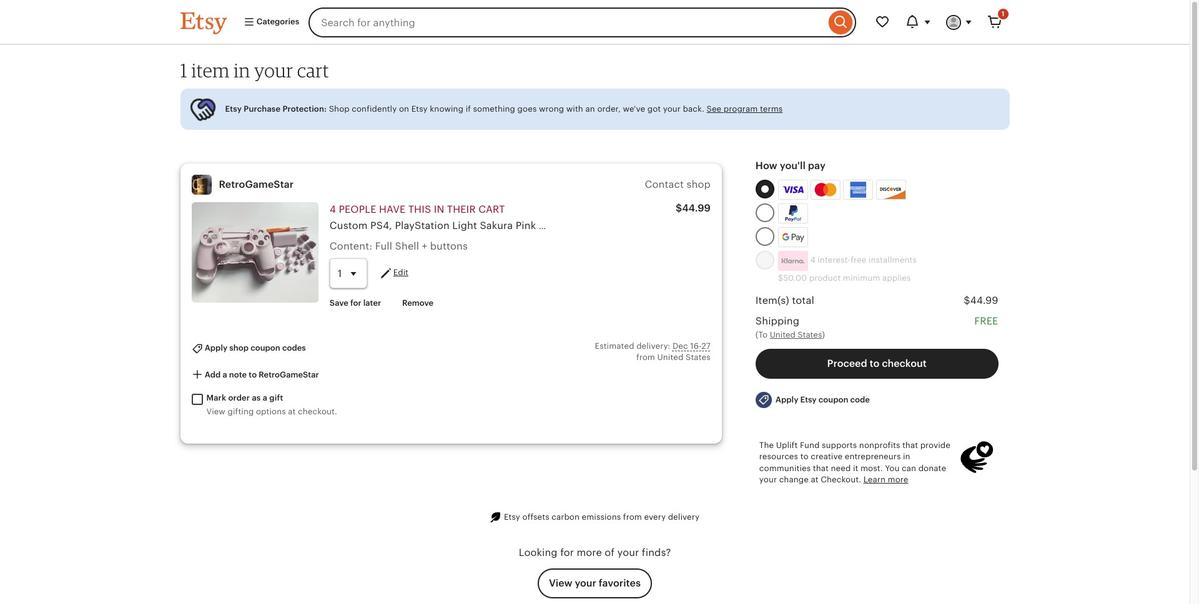 Task type: describe. For each thing, give the bounding box(es) containing it.
1 horizontal spatial $
[[964, 295, 970, 307]]

an
[[586, 104, 595, 114]]

etsy offsets carbon emissions from every delivery
[[504, 513, 700, 522]]

from inside estimated delivery: dec 16-27 from united states
[[636, 353, 655, 363]]

back.
[[683, 104, 704, 114]]

visa image
[[782, 184, 804, 195]]

retrogamestar image
[[191, 175, 211, 195]]

on
[[399, 104, 409, 114]]

donate
[[919, 464, 946, 473]]

4 interest-free installments
[[808, 256, 917, 265]]

0 horizontal spatial that
[[813, 464, 829, 473]]

apply for apply shop coupon codes
[[205, 344, 227, 353]]

need
[[831, 464, 851, 473]]

custom
[[330, 220, 368, 232]]

change
[[779, 475, 809, 485]]

$50.00 product minimum applies
[[778, 273, 911, 283]]

shop for apply
[[229, 344, 249, 353]]

applies
[[883, 273, 911, 283]]

retrogamestar link
[[219, 178, 294, 190]]

looking for more of your finds?
[[519, 547, 671, 559]]

remove
[[402, 299, 434, 308]]

dec
[[673, 342, 688, 351]]

your right of on the right
[[617, 547, 639, 559]]

full
[[375, 240, 392, 252]]

later
[[363, 299, 381, 308]]

resources
[[759, 452, 798, 462]]

remove button
[[393, 292, 443, 315]]

estimated delivery: dec 16-27 from united states
[[595, 342, 711, 363]]

1 horizontal spatial states
[[798, 331, 822, 340]]

free
[[974, 316, 998, 327]]

apply shop coupon codes button
[[182, 337, 315, 360]]

item(s) total
[[756, 295, 814, 307]]

program
[[724, 104, 758, 114]]

4 for 4 interest-free installments
[[810, 256, 816, 265]]

product
[[809, 273, 841, 283]]

0 vertical spatial cart
[[297, 59, 329, 82]]

united inside estimated delivery: dec 16-27 from united states
[[657, 353, 684, 363]]

see program terms link
[[707, 104, 783, 114]]

1 vertical spatial shell
[[395, 240, 419, 252]]

provide
[[920, 441, 951, 450]]

sakura
[[480, 220, 513, 232]]

uplift
[[776, 441, 798, 450]]

shell inside 4 people have this in their cart custom ps4, playstation light sakura pink shell & buttons
[[539, 220, 563, 232]]

0 horizontal spatial $
[[676, 202, 682, 214]]

your down looking for more of your finds?
[[575, 578, 596, 589]]

save for later button
[[320, 292, 391, 315]]

checkout.
[[298, 407, 337, 416]]

(to united states )
[[756, 331, 825, 340]]

free
[[851, 256, 866, 265]]

playstation
[[395, 220, 450, 232]]

google pay image
[[779, 228, 807, 247]]

interest-
[[818, 256, 851, 265]]

apply etsy coupon code
[[776, 395, 870, 405]]

add
[[205, 370, 221, 380]]

checkout.
[[821, 475, 861, 485]]

view your favorites
[[549, 578, 641, 589]]

16-
[[690, 342, 702, 351]]

shop
[[329, 104, 350, 114]]

fund
[[800, 441, 820, 450]]

emissions
[[582, 513, 621, 522]]

as
[[252, 394, 261, 403]]

$50.00
[[778, 273, 807, 283]]

checkout
[[882, 358, 927, 370]]

purchase
[[244, 104, 281, 114]]

code
[[850, 395, 870, 405]]

content:
[[330, 240, 372, 252]]

nonprofits
[[859, 441, 900, 450]]

codes
[[282, 344, 306, 353]]

gifting
[[228, 407, 254, 416]]

mastercard image
[[813, 182, 839, 198]]

knowing
[[430, 104, 463, 114]]

of
[[605, 547, 615, 559]]

note
[[229, 370, 247, 380]]

none search field inside categories 'banner'
[[309, 7, 856, 37]]

protection:
[[283, 104, 327, 114]]

pink
[[516, 220, 536, 232]]

edit button
[[378, 266, 408, 281]]

custom ps4, playstation light sakura pink shell & buttons link
[[330, 220, 613, 232]]

1 vertical spatial from
[[623, 513, 642, 522]]

apply shop coupon codes
[[203, 344, 306, 353]]

delivery:
[[637, 342, 670, 351]]

to inside "the uplift fund supports nonprofits that provide resources to creative entrepreneurs in communities that need it most. you can donate your change at checkout."
[[800, 452, 809, 462]]

in inside 4 people have this in their cart custom ps4, playstation light sakura pink shell & buttons
[[434, 203, 444, 215]]

view inside the mark order as a gift view gifting options at checkout.
[[206, 407, 225, 416]]

proceed to checkout button
[[756, 349, 998, 379]]

order,
[[597, 104, 621, 114]]

looking
[[519, 547, 558, 559]]

states inside estimated delivery: dec 16-27 from united states
[[686, 353, 711, 363]]

you
[[885, 464, 900, 473]]

dec 16-27 link
[[673, 342, 711, 351]]

proceed
[[827, 358, 867, 370]]

apply for apply etsy coupon code
[[776, 395, 798, 405]]

edit
[[393, 268, 408, 278]]

at inside the mark order as a gift view gifting options at checkout.
[[288, 407, 296, 416]]

custom ps4, playstation light sakura pink shell & buttons image
[[191, 202, 318, 303]]

how you'll pay
[[756, 160, 826, 172]]

this
[[408, 203, 431, 215]]

with
[[566, 104, 583, 114]]

it
[[853, 464, 858, 473]]

minimum
[[843, 273, 880, 283]]

item(s)
[[756, 295, 789, 307]]

a inside dropdown button
[[223, 370, 227, 380]]

goes
[[518, 104, 537, 114]]

paypal image
[[780, 205, 806, 222]]

pay
[[808, 160, 826, 172]]

uplift fund image
[[960, 440, 995, 475]]

(to
[[756, 331, 768, 340]]



Task type: vqa. For each thing, say whether or not it's contained in the screenshot.
the star_seller image
no



Task type: locate. For each thing, give the bounding box(es) containing it.
etsy left purchase
[[225, 104, 242, 114]]

0 vertical spatial retrogamestar
[[219, 178, 294, 190]]

1 horizontal spatial in
[[434, 203, 444, 215]]

44.99 up free
[[970, 295, 998, 307]]

1 vertical spatial more
[[577, 547, 602, 559]]

1 vertical spatial 4
[[810, 256, 816, 265]]

view down mark
[[206, 407, 225, 416]]

installments
[[869, 256, 917, 265]]

if
[[466, 104, 471, 114]]

1 for 1 item in your cart
[[180, 59, 187, 82]]

44.99 down contact shop
[[682, 202, 711, 214]]

0 horizontal spatial in
[[234, 59, 250, 82]]

1 vertical spatial $ 44.99
[[964, 295, 998, 307]]

something
[[473, 104, 515, 114]]

buttons
[[430, 240, 468, 252]]

1 horizontal spatial to
[[800, 452, 809, 462]]

1 horizontal spatial at
[[811, 475, 819, 485]]

etsy up fund
[[800, 395, 817, 405]]

0 vertical spatial for
[[350, 299, 361, 308]]

1 vertical spatial a
[[263, 394, 267, 403]]

4 inside 4 people have this in their cart custom ps4, playstation light sakura pink shell & buttons
[[330, 203, 336, 215]]

your up purchase
[[254, 59, 293, 82]]

1 vertical spatial apply
[[776, 395, 798, 405]]

that
[[902, 441, 918, 450], [813, 464, 829, 473]]

1 horizontal spatial view
[[549, 578, 572, 589]]

add a note to retrogamestar
[[203, 370, 319, 380]]

learn
[[864, 475, 886, 485]]

finds?
[[642, 547, 671, 559]]

0 vertical spatial in
[[234, 59, 250, 82]]

your down communities
[[759, 475, 777, 485]]

1 horizontal spatial that
[[902, 441, 918, 450]]

1 vertical spatial for
[[560, 547, 574, 559]]

united down 'shipping'
[[770, 331, 796, 340]]

view
[[206, 407, 225, 416], [549, 578, 572, 589]]

apply up uplift
[[776, 395, 798, 405]]

0 horizontal spatial coupon
[[251, 344, 280, 353]]

to
[[870, 358, 880, 370], [249, 370, 257, 380], [800, 452, 809, 462]]

a right as
[[263, 394, 267, 403]]

0 vertical spatial apply
[[205, 344, 227, 353]]

1
[[1002, 10, 1005, 17], [180, 59, 187, 82]]

coupon left code
[[819, 395, 848, 405]]

terms
[[760, 104, 783, 114]]

0 vertical spatial coupon
[[251, 344, 280, 353]]

communities
[[759, 464, 811, 473]]

0 vertical spatial shell
[[539, 220, 563, 232]]

shell left &
[[539, 220, 563, 232]]

1 vertical spatial $
[[964, 295, 970, 307]]

1 horizontal spatial 1
[[1002, 10, 1005, 17]]

most.
[[861, 464, 883, 473]]

entrepreneurs
[[845, 452, 901, 462]]

united down dec
[[657, 353, 684, 363]]

item
[[191, 59, 230, 82]]

44.99
[[682, 202, 711, 214], [970, 295, 998, 307]]

$ 44.99 down contact shop
[[676, 202, 711, 214]]

for inside button
[[350, 299, 361, 308]]

0 horizontal spatial shell
[[395, 240, 419, 252]]

carbon
[[552, 513, 580, 522]]

0 vertical spatial $ 44.99
[[676, 202, 711, 214]]

the uplift fund supports nonprofits that provide resources to creative entrepreneurs in communities that need it most. you can donate your change at checkout.
[[759, 441, 951, 485]]

buttons
[[576, 220, 613, 232]]

more left of on the right
[[577, 547, 602, 559]]

from left every
[[623, 513, 642, 522]]

shell
[[539, 220, 563, 232], [395, 240, 419, 252]]

0 horizontal spatial cart
[[297, 59, 329, 82]]

categories button
[[234, 11, 305, 34]]

$ 44.99 up free
[[964, 295, 998, 307]]

coupon for code
[[819, 395, 848, 405]]

that down creative
[[813, 464, 829, 473]]

at inside "the uplift fund supports nonprofits that provide resources to creative entrepreneurs in communities that need it most. you can donate your change at checkout."
[[811, 475, 819, 485]]

american express image
[[845, 182, 871, 198]]

0 vertical spatial at
[[288, 407, 296, 416]]

$
[[676, 202, 682, 214], [964, 295, 970, 307]]

cart up protection:
[[297, 59, 329, 82]]

0 horizontal spatial view
[[206, 407, 225, 416]]

how
[[756, 160, 777, 172]]

&
[[566, 220, 573, 232]]

cart
[[297, 59, 329, 82], [479, 203, 505, 215]]

$ 44.99
[[676, 202, 711, 214], [964, 295, 998, 307]]

cart up the sakura
[[479, 203, 505, 215]]

1 horizontal spatial more
[[888, 475, 908, 485]]

at
[[288, 407, 296, 416], [811, 475, 819, 485]]

a right add
[[223, 370, 227, 380]]

retrogamestar right retrogamestar icon
[[219, 178, 294, 190]]

0 horizontal spatial at
[[288, 407, 296, 416]]

to right note
[[249, 370, 257, 380]]

your
[[254, 59, 293, 82], [663, 104, 681, 114], [759, 475, 777, 485], [617, 547, 639, 559], [575, 578, 596, 589]]

0 vertical spatial $
[[676, 202, 682, 214]]

in inside "the uplift fund supports nonprofits that provide resources to creative entrepreneurs in communities that need it most. you can donate your change at checkout."
[[903, 452, 910, 462]]

for right looking
[[560, 547, 574, 559]]

every
[[644, 513, 666, 522]]

1 link
[[980, 7, 1010, 37]]

you'll
[[780, 160, 806, 172]]

shop for contact
[[687, 179, 711, 191]]

got
[[647, 104, 661, 114]]

save
[[330, 299, 348, 308]]

0 horizontal spatial a
[[223, 370, 227, 380]]

1 vertical spatial view
[[549, 578, 572, 589]]

0 vertical spatial 44.99
[[682, 202, 711, 214]]

in right item
[[234, 59, 250, 82]]

coupon inside 'dropdown button'
[[819, 395, 848, 405]]

coupon up add a note to retrogamestar
[[251, 344, 280, 353]]

0 vertical spatial shop
[[687, 179, 711, 191]]

Search for anything text field
[[309, 7, 825, 37]]

4 right 'pay in 4 installments' icon
[[810, 256, 816, 265]]

light
[[452, 220, 477, 232]]

etsy
[[225, 104, 242, 114], [411, 104, 428, 114], [800, 395, 817, 405], [504, 513, 520, 522]]

a
[[223, 370, 227, 380], [263, 394, 267, 403]]

can
[[902, 464, 916, 473]]

0 horizontal spatial 4
[[330, 203, 336, 215]]

see
[[707, 104, 722, 114]]

states down 16-
[[686, 353, 711, 363]]

in right this on the top of the page
[[434, 203, 444, 215]]

0 horizontal spatial for
[[350, 299, 361, 308]]

to right proceed in the bottom right of the page
[[870, 358, 880, 370]]

to down fund
[[800, 452, 809, 462]]

0 horizontal spatial $ 44.99
[[676, 202, 711, 214]]

pay in 4 installments image
[[778, 251, 808, 271]]

0 horizontal spatial more
[[577, 547, 602, 559]]

2 horizontal spatial in
[[903, 452, 910, 462]]

contact shop button
[[645, 179, 711, 191]]

at right change
[[811, 475, 819, 485]]

states down total at the right of page
[[798, 331, 822, 340]]

0 horizontal spatial to
[[249, 370, 257, 380]]

apply inside dropdown button
[[205, 344, 227, 353]]

1 horizontal spatial apply
[[776, 395, 798, 405]]

your right the got
[[663, 104, 681, 114]]

have
[[379, 203, 406, 215]]

ps4,
[[370, 220, 392, 232]]

1 vertical spatial 44.99
[[970, 295, 998, 307]]

1 vertical spatial 1
[[180, 59, 187, 82]]

2 horizontal spatial to
[[870, 358, 880, 370]]

etsy purchase protection: shop confidently on etsy knowing if something goes wrong with an order, we've got your back. see program terms
[[225, 104, 783, 114]]

1 horizontal spatial united
[[770, 331, 796, 340]]

1 for 1
[[1002, 10, 1005, 17]]

for for looking
[[560, 547, 574, 559]]

0 horizontal spatial shop
[[229, 344, 249, 353]]

to inside button
[[870, 358, 880, 370]]

0 vertical spatial more
[[888, 475, 908, 485]]

shop inside dropdown button
[[229, 344, 249, 353]]

options
[[256, 407, 286, 416]]

your inside "the uplift fund supports nonprofits that provide resources to creative entrepreneurs in communities that need it most. you can donate your change at checkout."
[[759, 475, 777, 485]]

1 vertical spatial cart
[[479, 203, 505, 215]]

shop
[[687, 179, 711, 191], [229, 344, 249, 353]]

people
[[339, 203, 376, 215]]

add a note to retrogamestar button
[[182, 364, 328, 387]]

creative
[[811, 452, 843, 462]]

confidently
[[352, 104, 397, 114]]

etsy inside 'dropdown button'
[[800, 395, 817, 405]]

4
[[330, 203, 336, 215], [810, 256, 816, 265]]

0 vertical spatial view
[[206, 407, 225, 416]]

apply inside 'dropdown button'
[[776, 395, 798, 405]]

discover image
[[877, 182, 907, 200]]

1 inside categories 'banner'
[[1002, 10, 1005, 17]]

gift
[[269, 394, 283, 403]]

coupon inside dropdown button
[[251, 344, 280, 353]]

1 vertical spatial shop
[[229, 344, 249, 353]]

1 horizontal spatial coupon
[[819, 395, 848, 405]]

for for save
[[350, 299, 361, 308]]

0 vertical spatial from
[[636, 353, 655, 363]]

offsets
[[522, 513, 549, 522]]

0 horizontal spatial united
[[657, 353, 684, 363]]

supports
[[822, 441, 857, 450]]

None search field
[[309, 7, 856, 37]]

1 vertical spatial united
[[657, 353, 684, 363]]

4 up custom
[[330, 203, 336, 215]]

categories banner
[[158, 0, 1032, 45]]

4 for 4 people have this in their cart custom ps4, playstation light sakura pink shell & buttons
[[330, 203, 336, 215]]

1 vertical spatial in
[[434, 203, 444, 215]]

apply up add
[[205, 344, 227, 353]]

in up can at the right bottom of the page
[[903, 452, 910, 462]]

1 horizontal spatial shop
[[687, 179, 711, 191]]

1 vertical spatial to
[[249, 370, 257, 380]]

+
[[422, 240, 427, 252]]

to inside dropdown button
[[249, 370, 257, 380]]

more
[[888, 475, 908, 485], [577, 547, 602, 559]]

shop up note
[[229, 344, 249, 353]]

2 vertical spatial in
[[903, 452, 910, 462]]

more inside learn more button
[[888, 475, 908, 485]]

0 horizontal spatial apply
[[205, 344, 227, 353]]

0 horizontal spatial states
[[686, 353, 711, 363]]

at right options on the left of the page
[[288, 407, 296, 416]]

0 vertical spatial a
[[223, 370, 227, 380]]

0 vertical spatial 4
[[330, 203, 336, 215]]

wrong
[[539, 104, 564, 114]]

a inside the mark order as a gift view gifting options at checkout.
[[263, 394, 267, 403]]

1 vertical spatial retrogamestar
[[259, 370, 319, 380]]

retrogamestar up gift
[[259, 370, 319, 380]]

apply
[[205, 344, 227, 353], [776, 395, 798, 405]]

retrogamestar inside add a note to retrogamestar dropdown button
[[259, 370, 319, 380]]

1 horizontal spatial a
[[263, 394, 267, 403]]

shop right contact
[[687, 179, 711, 191]]

1 vertical spatial coupon
[[819, 395, 848, 405]]

1 vertical spatial at
[[811, 475, 819, 485]]

coupon for codes
[[251, 344, 280, 353]]

0 vertical spatial that
[[902, 441, 918, 450]]

order
[[228, 394, 250, 403]]

view down looking
[[549, 578, 572, 589]]

1 vertical spatial that
[[813, 464, 829, 473]]

1 horizontal spatial shell
[[539, 220, 563, 232]]

united
[[770, 331, 796, 340], [657, 353, 684, 363]]

1 vertical spatial states
[[686, 353, 711, 363]]

learn more
[[864, 475, 908, 485]]

cart inside 4 people have this in their cart custom ps4, playstation light sakura pink shell & buttons
[[479, 203, 505, 215]]

0 vertical spatial to
[[870, 358, 880, 370]]

from down the delivery:
[[636, 353, 655, 363]]

etsy right 'on'
[[411, 104, 428, 114]]

that up can at the right bottom of the page
[[902, 441, 918, 450]]

27
[[702, 342, 711, 351]]

more down you
[[888, 475, 908, 485]]

1 horizontal spatial for
[[560, 547, 574, 559]]

0 horizontal spatial 1
[[180, 59, 187, 82]]

we've
[[623, 104, 645, 114]]

0 vertical spatial 1
[[1002, 10, 1005, 17]]

for left later
[[350, 299, 361, 308]]

categories
[[255, 17, 299, 26]]

0 vertical spatial united
[[770, 331, 796, 340]]

1 horizontal spatial $ 44.99
[[964, 295, 998, 307]]

shipping
[[756, 316, 799, 327]]

1 horizontal spatial 44.99
[[970, 295, 998, 307]]

0 vertical spatial states
[[798, 331, 822, 340]]

2 vertical spatial to
[[800, 452, 809, 462]]

etsy left offsets
[[504, 513, 520, 522]]

shell left +
[[395, 240, 419, 252]]

0 horizontal spatial 44.99
[[682, 202, 711, 214]]

estimated
[[595, 342, 634, 351]]

1 horizontal spatial 4
[[810, 256, 816, 265]]

1 horizontal spatial cart
[[479, 203, 505, 215]]

from
[[636, 353, 655, 363], [623, 513, 642, 522]]

apply etsy coupon code button
[[746, 386, 879, 414]]



